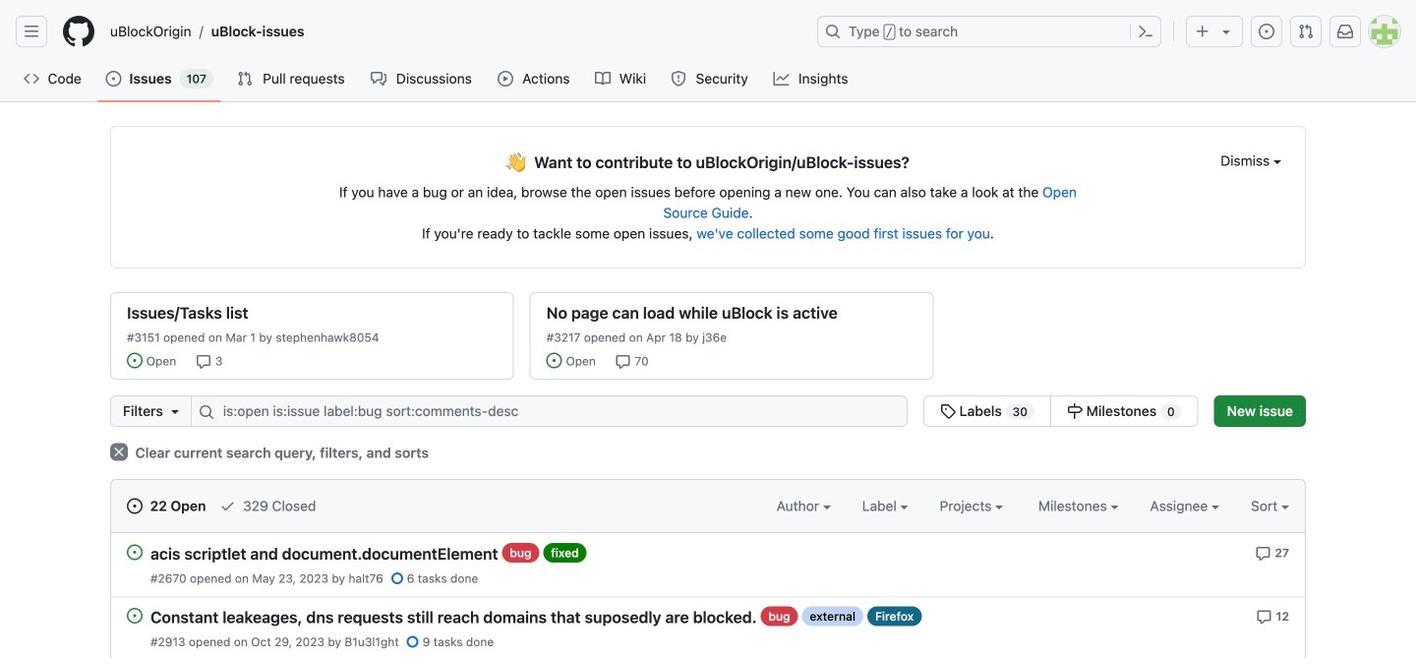Task type: describe. For each thing, give the bounding box(es) containing it.
2 open issue element from the top
[[127, 607, 143, 624]]

1 open issue element from the top
[[127, 544, 143, 560]]

tag image
[[940, 403, 956, 419]]

book image
[[595, 71, 611, 87]]

inbox image
[[1338, 24, 1354, 39]]

Search all issues text field
[[191, 395, 908, 427]]

0 vertical spatial triangle down image
[[1219, 24, 1235, 39]]

0 vertical spatial issue opened image
[[106, 71, 121, 87]]

issue element
[[924, 395, 1199, 427]]

0 horizontal spatial issue opened image
[[547, 353, 562, 368]]

shield image
[[671, 71, 687, 87]]

1 vertical spatial triangle down image
[[167, 403, 183, 419]]

play image
[[498, 71, 513, 87]]

assignees image
[[1212, 505, 1220, 509]]

git pull request image
[[1299, 24, 1314, 39]]

x image
[[110, 443, 128, 461]]

open issue image for 1st the open issue element from the top
[[127, 545, 143, 560]]



Task type: locate. For each thing, give the bounding box(es) containing it.
open issue image for 2nd the open issue element from the top
[[127, 608, 143, 624]]

homepage image
[[63, 16, 94, 47]]

triangle down image left git pull request image
[[1219, 24, 1235, 39]]

triangle down image
[[1219, 24, 1235, 39], [167, 403, 183, 419]]

open issue image
[[127, 545, 143, 560], [127, 608, 143, 624]]

triangle down image left search image
[[167, 403, 183, 419]]

1 horizontal spatial issue opened image
[[1259, 24, 1275, 39]]

graph image
[[774, 71, 789, 87]]

list
[[102, 16, 806, 47]]

1 open issue image from the top
[[127, 545, 143, 560]]

check image
[[220, 498, 235, 514]]

open issue element
[[127, 544, 143, 560], [127, 607, 143, 624]]

0 vertical spatial issue opened image
[[1259, 24, 1275, 39]]

issue opened image up search all issues text field
[[547, 353, 562, 368]]

1 vertical spatial issue opened image
[[127, 353, 143, 368]]

0 vertical spatial open issue element
[[127, 544, 143, 560]]

issue opened image up "x" icon
[[127, 353, 143, 368]]

1 vertical spatial issue opened image
[[547, 353, 562, 368]]

issue opened image
[[1259, 24, 1275, 39], [547, 353, 562, 368]]

2 open issue image from the top
[[127, 608, 143, 624]]

0 vertical spatial open issue image
[[127, 545, 143, 560]]

2 vertical spatial issue opened image
[[127, 498, 143, 514]]

0 horizontal spatial triangle down image
[[167, 403, 183, 419]]

1 vertical spatial open issue element
[[127, 607, 143, 624]]

comment image
[[196, 354, 212, 370], [616, 354, 631, 370], [1256, 546, 1272, 562], [1257, 609, 1273, 625]]

None search field
[[110, 395, 1199, 427]]

code image
[[24, 71, 39, 87]]

command palette image
[[1138, 24, 1154, 39]]

label image
[[901, 505, 909, 509]]

author image
[[823, 505, 831, 509]]

issue opened image down "x" icon
[[127, 498, 143, 514]]

1 vertical spatial open issue image
[[127, 608, 143, 624]]

search image
[[199, 404, 214, 420]]

git pull request image
[[237, 71, 253, 87]]

issue opened image
[[106, 71, 121, 87], [127, 353, 143, 368], [127, 498, 143, 514]]

Issues search field
[[191, 395, 908, 427]]

1 horizontal spatial triangle down image
[[1219, 24, 1235, 39]]

banner
[[0, 0, 1417, 102]]

issue opened image left git pull request image
[[1259, 24, 1275, 39]]

milestone image
[[1067, 403, 1083, 419]]

issue opened image right code icon
[[106, 71, 121, 87]]

comment discussion image
[[371, 71, 387, 87]]



Task type: vqa. For each thing, say whether or not it's contained in the screenshot.
THE INBOX icon
yes



